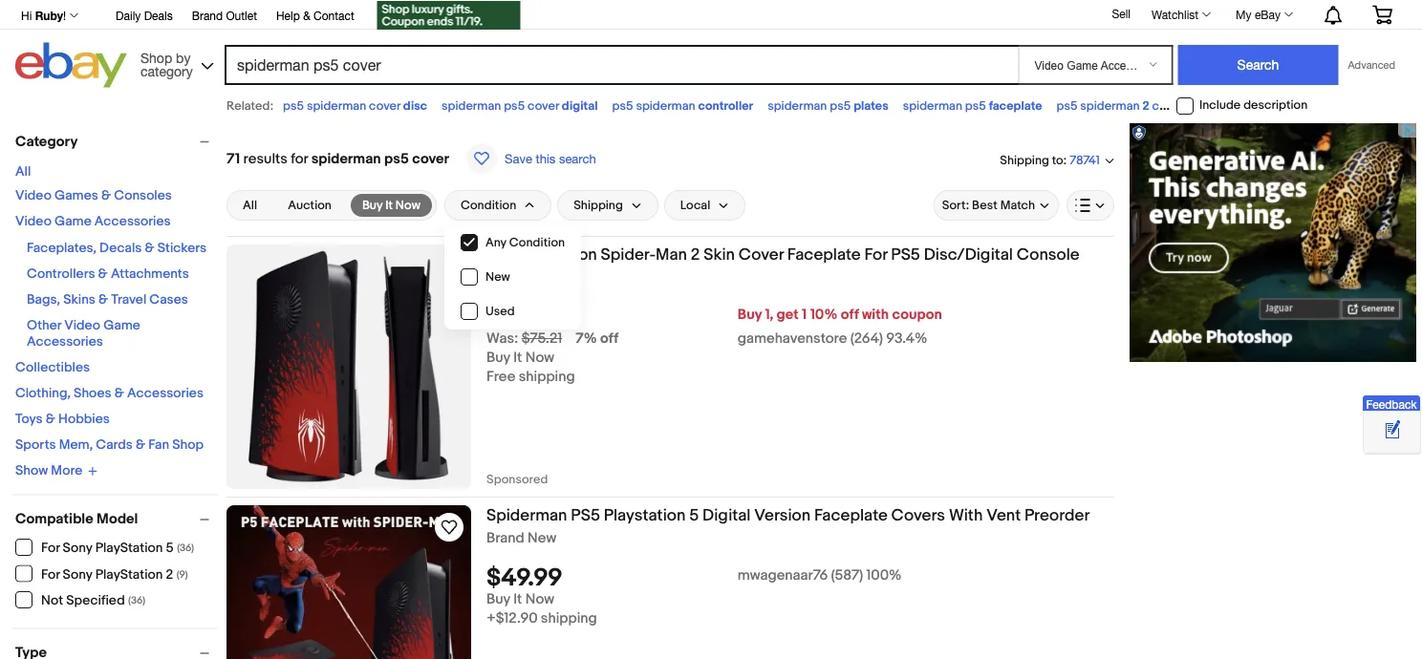 Task type: describe. For each thing, give the bounding box(es) containing it.
brand inside limited edition spider-man 2 skin cover faceplate for ps5 disc/digital console brand new
[[487, 269, 524, 286]]

compatible model button
[[15, 511, 218, 528]]

& right shoes
[[115, 386, 124, 402]]

& right skins
[[98, 292, 108, 308]]

for
[[291, 150, 308, 167]]

local button
[[664, 190, 746, 221]]

console
[[1017, 245, 1080, 265]]

7%
[[576, 331, 597, 348]]

ps5 spiderman controller
[[612, 98, 754, 113]]

my ebay
[[1236, 8, 1281, 21]]

& up bags, skins & travel cases link
[[98, 266, 108, 283]]

with
[[949, 506, 983, 526]]

spiderman ps5 plates
[[768, 98, 889, 113]]

sort: best match button
[[934, 190, 1059, 221]]

more
[[51, 463, 82, 479]]

shop inside collectibles clothing, shoes & accessories toys & hobbies sports mem, cards & fan shop
[[172, 437, 204, 454]]

daily deals link
[[116, 6, 173, 27]]

ps5 up buy it now
[[384, 150, 409, 167]]

spiderman right controller
[[768, 98, 827, 113]]

save this search
[[505, 151, 596, 166]]

faceplate inside limited edition spider-man 2 skin cover faceplate for ps5 disc/digital console brand new
[[788, 245, 861, 265]]

spiderman
[[487, 506, 567, 526]]

category
[[141, 63, 193, 79]]

compatible model
[[15, 511, 138, 528]]

1 vertical spatial off
[[600, 331, 619, 348]]

0 vertical spatial all link
[[15, 164, 31, 180]]

spiderman up 71 results for spiderman ps5 cover
[[307, 98, 366, 113]]

2 horizontal spatial 2
[[1143, 98, 1150, 113]]

spiderman ps5 faceplate
[[903, 98, 1043, 113]]

cover
[[739, 245, 784, 265]]

spiderman ps5 playstation 5 digital version faceplate covers with vent preorder link
[[487, 506, 1115, 530]]

outlet
[[226, 9, 257, 22]]

edition
[[546, 245, 597, 265]]

mwagenaar76 (587) 100% buy it now +$12.90 shipping
[[487, 568, 902, 628]]

sports mem, cards & fan shop link
[[15, 437, 204, 454]]

1
[[802, 307, 807, 324]]

brand outlet
[[192, 9, 257, 22]]

sell
[[1112, 7, 1131, 20]]

controllers
[[27, 266, 95, 283]]

limited edition spider-man 2 skin cover faceplate for ps5 disc/digital console image
[[227, 245, 471, 490]]

spiderman ps5 cover digital
[[442, 98, 598, 113]]

digital
[[703, 506, 751, 526]]

advertisement region
[[1130, 123, 1417, 362]]

2 inside limited edition spider-man 2 skin cover faceplate for ps5 disc/digital console brand new
[[691, 245, 700, 265]]

any condition link
[[445, 226, 580, 260]]

(36) inside 'for sony playstation 5 (36)'
[[177, 543, 194, 555]]

category button
[[15, 133, 218, 150]]

toys
[[15, 412, 43, 428]]

spiderman right for
[[311, 150, 381, 167]]

0 vertical spatial accessories
[[94, 214, 171, 230]]

+$12.90
[[487, 611, 538, 628]]

$75.21
[[522, 331, 562, 348]]

& up video game accessories link
[[101, 188, 111, 204]]

include description
[[1200, 98, 1308, 113]]

collectibles clothing, shoes & accessories toys & hobbies sports mem, cards & fan shop
[[15, 360, 204, 454]]

video games & consoles
[[15, 188, 172, 204]]

mem,
[[59, 437, 93, 454]]

ps5 down search for anything text field
[[612, 98, 633, 113]]

all for the all link to the top
[[15, 164, 31, 180]]

show
[[15, 463, 48, 479]]

0 horizontal spatial game
[[54, 214, 91, 230]]

not
[[41, 593, 63, 610]]

93.4%
[[887, 331, 928, 348]]

ebay
[[1255, 8, 1281, 21]]

bags, skins & travel cases link
[[27, 292, 188, 308]]

spiderman down "my ebay"
[[1223, 98, 1282, 113]]

shop inside shop by category
[[141, 50, 172, 65]]

save
[[505, 151, 532, 166]]

sell link
[[1104, 7, 1140, 20]]

spiderman ps5 playstation 5 digital version faceplate covers with vent preorder image
[[227, 506, 471, 660]]

all for the right the all link
[[243, 198, 257, 213]]

disc
[[403, 98, 427, 113]]

shipping for free
[[519, 369, 575, 386]]

spiderman right disc
[[442, 98, 501, 113]]

spiderman ps5 playstation 5 digital version faceplate covers with vent preorder brand new
[[487, 506, 1090, 547]]

controller
[[698, 98, 754, 113]]

limited
[[487, 245, 542, 265]]

show more
[[15, 463, 82, 479]]

it inside text field
[[385, 198, 393, 213]]

auction link
[[276, 194, 343, 217]]

buy it now
[[362, 198, 421, 213]]

shop by category banner
[[11, 0, 1407, 93]]

spiderman up 78741
[[1081, 98, 1140, 113]]

(587)
[[831, 568, 864, 585]]

1,
[[765, 307, 774, 324]]

playstation
[[604, 506, 686, 526]]

ps5 up save
[[504, 98, 525, 113]]

feedback
[[1367, 398, 1417, 411]]

coupon
[[892, 307, 943, 324]]

accessories inside faceplates, decals & stickers controllers & attachments bags, skins & travel cases other video game accessories
[[27, 334, 103, 350]]

new link
[[445, 260, 580, 294]]

78741
[[1070, 153, 1100, 168]]

1 vertical spatial condition
[[509, 235, 565, 250]]

vent
[[987, 506, 1021, 526]]

buy inside text field
[[362, 198, 383, 213]]

shipping to : 78741
[[1000, 153, 1100, 168]]

account navigation
[[11, 0, 1407, 32]]

(9)
[[177, 569, 188, 581]]

for sony playstation 2 (9)
[[41, 567, 188, 583]]

ps5 spiderman 2 cover
[[1057, 98, 1185, 113]]

get
[[777, 307, 799, 324]]

ps5 right "faceplate"
[[1057, 98, 1078, 113]]

video for video games & consoles
[[15, 188, 51, 204]]

cover for spiderman ps5 cover digital
[[528, 98, 559, 113]]

faceplate inside spiderman ps5 playstation 5 digital version faceplate covers with vent preorder brand new
[[815, 506, 888, 526]]

used
[[486, 304, 515, 319]]

daily deals
[[116, 9, 173, 22]]

clothing,
[[15, 386, 71, 402]]

spiderman ps5 playstation 5 digital version faceplate covers with vent preorder heading
[[487, 506, 1090, 526]]

cases
[[149, 292, 188, 308]]

digital
[[562, 98, 598, 113]]

it for mwagenaar76 (587) 100% buy it now +$12.90 shipping
[[514, 592, 522, 609]]

brand outlet link
[[192, 6, 257, 27]]

your shopping cart image
[[1372, 5, 1394, 24]]

free
[[487, 369, 516, 386]]

man
[[656, 245, 687, 265]]

ps5 left description
[[1199, 98, 1220, 113]]

bags,
[[27, 292, 60, 308]]

new inside limited edition spider-man 2 skin cover faceplate for ps5 disc/digital console brand new
[[528, 269, 557, 286]]

(264)
[[851, 331, 883, 348]]

game inside faceplates, decals & stickers controllers & attachments bags, skins & travel cases other video game accessories
[[103, 318, 140, 334]]

& right the toys
[[46, 412, 55, 428]]

& inside 'account' "navigation"
[[303, 9, 310, 22]]

& left fan
[[136, 437, 145, 454]]

ps5 inside spiderman ps5 playstation 5 digital version faceplate covers with vent preorder brand new
[[571, 506, 600, 526]]



Task type: locate. For each thing, give the bounding box(es) containing it.
0 vertical spatial for
[[865, 245, 888, 265]]

playstation down 'for sony playstation 5 (36)'
[[95, 567, 163, 583]]

1 vertical spatial ps5
[[571, 506, 600, 526]]

all link down the category at the left top
[[15, 164, 31, 180]]

now down 71 results for spiderman ps5 cover
[[396, 198, 421, 213]]

playstation for 5
[[95, 541, 163, 557]]

not specified (36)
[[41, 593, 145, 610]]

video down skins
[[64, 318, 100, 334]]

0 vertical spatial (36)
[[177, 543, 194, 555]]

1 horizontal spatial all link
[[231, 194, 269, 217]]

listing options selector. list view selected. image
[[1076, 198, 1106, 213]]

now up +$12.90
[[526, 592, 555, 609]]

&
[[303, 9, 310, 22], [101, 188, 111, 204], [145, 240, 155, 257], [98, 266, 108, 283], [98, 292, 108, 308], [115, 386, 124, 402], [46, 412, 55, 428], [136, 437, 145, 454]]

1 vertical spatial brand
[[487, 269, 524, 286]]

playstation
[[95, 541, 163, 557], [95, 567, 163, 583]]

2 left include
[[1143, 98, 1150, 113]]

(36) up "(9)"
[[177, 543, 194, 555]]

version
[[755, 506, 811, 526]]

brand
[[192, 9, 223, 22], [487, 269, 524, 286], [487, 530, 524, 547]]

help & contact
[[276, 9, 354, 22]]

main content
[[227, 123, 1115, 660]]

match
[[1001, 198, 1035, 213]]

video game accessories
[[15, 214, 171, 230]]

video game accessories link
[[15, 214, 171, 230]]

for up with
[[865, 245, 888, 265]]

!
[[63, 9, 66, 22]]

1 vertical spatial 5
[[166, 541, 174, 557]]

all link down results
[[231, 194, 269, 217]]

sony for for sony playstation 5
[[63, 541, 92, 557]]

shipping for shipping
[[574, 198, 623, 213]]

accessories up fan
[[127, 386, 204, 402]]

0 horizontal spatial shipping
[[574, 198, 623, 213]]

condition button
[[444, 190, 552, 221]]

skin
[[704, 245, 735, 265]]

2 vertical spatial now
[[526, 592, 555, 609]]

1 vertical spatial accessories
[[27, 334, 103, 350]]

100%
[[867, 568, 902, 585]]

by
[[176, 50, 191, 65]]

gamehavenstore
[[738, 331, 847, 348]]

ps5 up coupon
[[891, 245, 921, 265]]

it for gamehavenstore (264) 93.4% buy it now free shipping
[[514, 350, 522, 367]]

plates
[[854, 98, 889, 113]]

brand left outlet
[[192, 9, 223, 22]]

brand down spiderman
[[487, 530, 524, 547]]

0 horizontal spatial ps5
[[571, 506, 600, 526]]

now inside mwagenaar76 (587) 100% buy it now +$12.90 shipping
[[526, 592, 555, 609]]

deals
[[144, 9, 173, 22]]

faceplates,
[[27, 240, 97, 257]]

it inside the gamehavenstore (264) 93.4% buy it now free shipping
[[514, 350, 522, 367]]

sony for for sony playstation 2
[[63, 567, 92, 583]]

watchlist link
[[1142, 3, 1220, 26]]

1 horizontal spatial 2
[[691, 245, 700, 265]]

sony up the not specified (36)
[[63, 567, 92, 583]]

2 sony from the top
[[63, 567, 92, 583]]

buy inside mwagenaar76 (587) 100% buy it now +$12.90 shipping
[[487, 592, 510, 609]]

1 vertical spatial all
[[243, 198, 257, 213]]

1 vertical spatial shop
[[172, 437, 204, 454]]

it down was: $75.21
[[514, 350, 522, 367]]

video inside faceplates, decals & stickers controllers & attachments bags, skins & travel cases other video game accessories
[[64, 318, 100, 334]]

0 vertical spatial sony
[[63, 541, 92, 557]]

0 vertical spatial shipping
[[1000, 153, 1050, 168]]

condition right any
[[509, 235, 565, 250]]

1 horizontal spatial ps5
[[891, 245, 921, 265]]

2 vertical spatial accessories
[[127, 386, 204, 402]]

0 vertical spatial faceplate
[[788, 245, 861, 265]]

game down travel
[[103, 318, 140, 334]]

1 vertical spatial all link
[[231, 194, 269, 217]]

ps5 inside limited edition spider-man 2 skin cover faceplate for ps5 disc/digital console brand new
[[891, 245, 921, 265]]

1 horizontal spatial off
[[841, 307, 859, 324]]

2 left skin
[[691, 245, 700, 265]]

other video game accessories link
[[27, 318, 140, 350]]

now inside text field
[[396, 198, 421, 213]]

condition up any
[[461, 198, 516, 213]]

1 vertical spatial video
[[15, 214, 51, 230]]

my
[[1236, 8, 1252, 21]]

now for gamehavenstore (264) 93.4% buy it now free shipping
[[526, 350, 555, 367]]

2 vertical spatial 2
[[166, 567, 173, 583]]

my ebay link
[[1226, 3, 1302, 26]]

0 vertical spatial ps5
[[891, 245, 921, 265]]

2
[[1143, 98, 1150, 113], [691, 245, 700, 265], [166, 567, 173, 583]]

accessories
[[94, 214, 171, 230], [27, 334, 103, 350], [127, 386, 204, 402]]

brand inside spiderman ps5 playstation 5 digital version faceplate covers with vent preorder brand new
[[487, 530, 524, 547]]

1 vertical spatial 2
[[691, 245, 700, 265]]

disc/digital
[[924, 245, 1013, 265]]

off right 7%
[[600, 331, 619, 348]]

video for video game accessories
[[15, 214, 51, 230]]

0 vertical spatial 2
[[1143, 98, 1150, 113]]

it down 71 results for spiderman ps5 cover
[[385, 198, 393, 213]]

1 playstation from the top
[[95, 541, 163, 557]]

ps5 left plates
[[830, 98, 851, 113]]

model
[[97, 511, 138, 528]]

0 horizontal spatial all
[[15, 164, 31, 180]]

buy down 71 results for spiderman ps5 cover
[[362, 198, 383, 213]]

ps5
[[283, 98, 304, 113], [504, 98, 525, 113], [612, 98, 633, 113], [830, 98, 851, 113], [966, 98, 987, 113], [1057, 98, 1078, 113], [1199, 98, 1220, 113], [384, 150, 409, 167]]

results
[[243, 150, 288, 167]]

1 sony from the top
[[63, 541, 92, 557]]

buy it now link
[[351, 194, 432, 217]]

advanced
[[1349, 59, 1396, 71]]

shop left by
[[141, 50, 172, 65]]

0 horizontal spatial 5
[[166, 541, 174, 557]]

contact
[[314, 9, 354, 22]]

0 vertical spatial playstation
[[95, 541, 163, 557]]

71 results for spiderman ps5 cover
[[227, 150, 449, 167]]

1 vertical spatial game
[[103, 318, 140, 334]]

5 left digital
[[690, 506, 699, 526]]

decals
[[100, 240, 142, 257]]

0 horizontal spatial all link
[[15, 164, 31, 180]]

5 for (36)
[[166, 541, 174, 557]]

1 horizontal spatial all
[[243, 198, 257, 213]]

accessories down consoles
[[94, 214, 171, 230]]

best
[[972, 198, 998, 213]]

ps5 spiderman cover disc
[[283, 98, 427, 113]]

$69.95
[[487, 303, 562, 333]]

0 vertical spatial 5
[[690, 506, 699, 526]]

shipping right +$12.90
[[541, 611, 597, 628]]

brand down limited
[[487, 269, 524, 286]]

accessories inside collectibles clothing, shoes & accessories toys & hobbies sports mem, cards & fan shop
[[127, 386, 204, 402]]

for up not
[[41, 567, 60, 583]]

shipping left to
[[1000, 153, 1050, 168]]

collectibles link
[[15, 360, 90, 376]]

for for for sony playstation 2
[[41, 567, 60, 583]]

(36) down for sony playstation 2 (9)
[[128, 595, 145, 608]]

now
[[396, 198, 421, 213], [526, 350, 555, 367], [526, 592, 555, 609]]

cover down disc
[[412, 150, 449, 167]]

shipping inside dropdown button
[[574, 198, 623, 213]]

71
[[227, 150, 240, 167]]

shoes
[[74, 386, 112, 402]]

0 horizontal spatial 2
[[166, 567, 173, 583]]

0 vertical spatial shop
[[141, 50, 172, 65]]

new inside spiderman ps5 playstation 5 digital version faceplate covers with vent preorder brand new
[[528, 530, 557, 547]]

local
[[681, 198, 711, 213]]

shipping inside the gamehavenstore (264) 93.4% buy it now free shipping
[[519, 369, 575, 386]]

playstation for 2
[[95, 567, 163, 583]]

1 vertical spatial it
[[514, 350, 522, 367]]

10%
[[810, 307, 838, 324]]

1 vertical spatial (36)
[[128, 595, 145, 608]]

shipping down search at the top of the page
[[574, 198, 623, 213]]

1 vertical spatial playstation
[[95, 567, 163, 583]]

condition inside 'dropdown button'
[[461, 198, 516, 213]]

shipping for shipping to : 78741
[[1000, 153, 1050, 168]]

cover for ps5 spiderman cover disc
[[369, 98, 401, 113]]

1 horizontal spatial (36)
[[177, 543, 194, 555]]

shipping
[[1000, 153, 1050, 168], [574, 198, 623, 213]]

shipping inside mwagenaar76 (587) 100% buy it now +$12.90 shipping
[[541, 611, 597, 628]]

save this search button
[[461, 142, 602, 175]]

all link
[[15, 164, 31, 180], [231, 194, 269, 217]]

all down the category at the left top
[[15, 164, 31, 180]]

main content containing $69.95
[[227, 123, 1115, 660]]

5
[[690, 506, 699, 526], [166, 541, 174, 557]]

5 for digital
[[690, 506, 699, 526]]

playstation up for sony playstation 2 (9)
[[95, 541, 163, 557]]

0 vertical spatial it
[[385, 198, 393, 213]]

buy up +$12.90
[[487, 592, 510, 609]]

all down results
[[243, 198, 257, 213]]

0 horizontal spatial off
[[600, 331, 619, 348]]

watch spiderman ps5 playstation 5 digital version faceplate covers with vent preorder image
[[438, 516, 461, 539]]

cover left 'digital'
[[528, 98, 559, 113]]

all
[[15, 164, 31, 180], [243, 198, 257, 213]]

ps5 left "faceplate"
[[966, 98, 987, 113]]

& right help
[[303, 9, 310, 22]]

auction
[[288, 198, 332, 213]]

2 vertical spatial it
[[514, 592, 522, 609]]

1 vertical spatial sony
[[63, 567, 92, 583]]

ps5 right spiderman
[[571, 506, 600, 526]]

1 vertical spatial faceplate
[[815, 506, 888, 526]]

with
[[862, 307, 889, 324]]

none submit inside shop by category banner
[[1178, 45, 1339, 85]]

(36) inside the not specified (36)
[[128, 595, 145, 608]]

game down "games" on the top of page
[[54, 214, 91, 230]]

& up attachments
[[145, 240, 155, 257]]

None submit
[[1178, 45, 1339, 85]]

used link
[[445, 294, 580, 329]]

off left with
[[841, 307, 859, 324]]

related:
[[227, 98, 274, 113]]

5 down 'compatible model' "dropdown button"
[[166, 541, 174, 557]]

1 horizontal spatial game
[[103, 318, 140, 334]]

faceplate
[[788, 245, 861, 265], [815, 506, 888, 526]]

0 vertical spatial game
[[54, 214, 91, 230]]

was: $75.21
[[487, 331, 562, 348]]

now for mwagenaar76 (587) 100% buy it now +$12.90 shipping
[[526, 592, 555, 609]]

buy inside the gamehavenstore (264) 93.4% buy it now free shipping
[[487, 350, 510, 367]]

2 vertical spatial for
[[41, 567, 60, 583]]

now inside the gamehavenstore (264) 93.4% buy it now free shipping
[[526, 350, 555, 367]]

category
[[15, 133, 78, 150]]

get the coupon image
[[377, 1, 521, 30]]

covers
[[892, 506, 946, 526]]

collectibles
[[15, 360, 90, 376]]

1 horizontal spatial shipping
[[1000, 153, 1050, 168]]

0 vertical spatial condition
[[461, 198, 516, 213]]

was:
[[487, 331, 518, 348]]

to
[[1052, 153, 1064, 168]]

now down $75.21
[[526, 350, 555, 367]]

0 vertical spatial now
[[396, 198, 421, 213]]

7% off
[[576, 331, 619, 348]]

1 vertical spatial shipping
[[574, 198, 623, 213]]

video
[[15, 188, 51, 204], [15, 214, 51, 230], [64, 318, 100, 334]]

buy up free
[[487, 350, 510, 367]]

it inside mwagenaar76 (587) 100% buy it now +$12.90 shipping
[[514, 592, 522, 609]]

buy left the 1, at the right of the page
[[738, 307, 762, 324]]

video left "games" on the top of page
[[15, 188, 51, 204]]

cover left disc
[[369, 98, 401, 113]]

1 vertical spatial now
[[526, 350, 555, 367]]

2 left "(9)"
[[166, 567, 173, 583]]

it up +$12.90
[[514, 592, 522, 609]]

specified
[[66, 593, 125, 610]]

compatible
[[15, 511, 93, 528]]

cover left include
[[1153, 98, 1185, 113]]

off
[[841, 307, 859, 324], [600, 331, 619, 348]]

cover for ps5 spiderman cover
[[1285, 98, 1316, 113]]

faceplate up 10%
[[788, 245, 861, 265]]

watchlist
[[1152, 8, 1199, 21]]

Buy It Now selected text field
[[362, 197, 421, 214]]

brand inside 'account' "navigation"
[[192, 9, 223, 22]]

for inside limited edition spider-man 2 skin cover faceplate for ps5 disc/digital console brand new
[[865, 245, 888, 265]]

limited edition spider-man 2 skin cover faceplate for ps5 disc/digital console heading
[[487, 245, 1080, 265]]

shop right fan
[[172, 437, 204, 454]]

spiderman right plates
[[903, 98, 963, 113]]

faceplate up (587)
[[815, 506, 888, 526]]

0 horizontal spatial (36)
[[128, 595, 145, 608]]

0 vertical spatial shipping
[[519, 369, 575, 386]]

video up faceplates,
[[15, 214, 51, 230]]

1 horizontal spatial 5
[[690, 506, 699, 526]]

for down compatible
[[41, 541, 60, 557]]

shipping down $75.21
[[519, 369, 575, 386]]

Search for anything text field
[[228, 47, 1015, 83]]

shipping
[[519, 369, 575, 386], [541, 611, 597, 628]]

2 vertical spatial brand
[[487, 530, 524, 547]]

5 inside spiderman ps5 playstation 5 digital version faceplate covers with vent preorder brand new
[[690, 506, 699, 526]]

0 vertical spatial video
[[15, 188, 51, 204]]

1 vertical spatial shipping
[[541, 611, 597, 628]]

sony down compatible model
[[63, 541, 92, 557]]

0 vertical spatial all
[[15, 164, 31, 180]]

faceplates, decals & stickers controllers & attachments bags, skins & travel cases other video game accessories
[[27, 240, 207, 350]]

shipping for +$12.90
[[541, 611, 597, 628]]

accessories up collectibles
[[27, 334, 103, 350]]

stickers
[[157, 240, 207, 257]]

spiderman left controller
[[636, 98, 696, 113]]

:
[[1064, 153, 1067, 168]]

sort: best match
[[942, 198, 1035, 213]]

this
[[536, 151, 556, 166]]

2 playstation from the top
[[95, 567, 163, 583]]

new
[[528, 269, 557, 286], [486, 270, 510, 285], [528, 530, 557, 547]]

preorder
[[1025, 506, 1090, 526]]

ps5 right related:
[[283, 98, 304, 113]]

for for for sony playstation 5
[[41, 541, 60, 557]]

daily
[[116, 9, 141, 22]]

cover right include
[[1285, 98, 1316, 113]]

2 vertical spatial video
[[64, 318, 100, 334]]

0 vertical spatial brand
[[192, 9, 223, 22]]

0 vertical spatial off
[[841, 307, 859, 324]]

1 vertical spatial for
[[41, 541, 60, 557]]

shipping inside shipping to : 78741
[[1000, 153, 1050, 168]]

game
[[54, 214, 91, 230], [103, 318, 140, 334]]



Task type: vqa. For each thing, say whether or not it's contained in the screenshot.
Printing & Graphic Arts >
no



